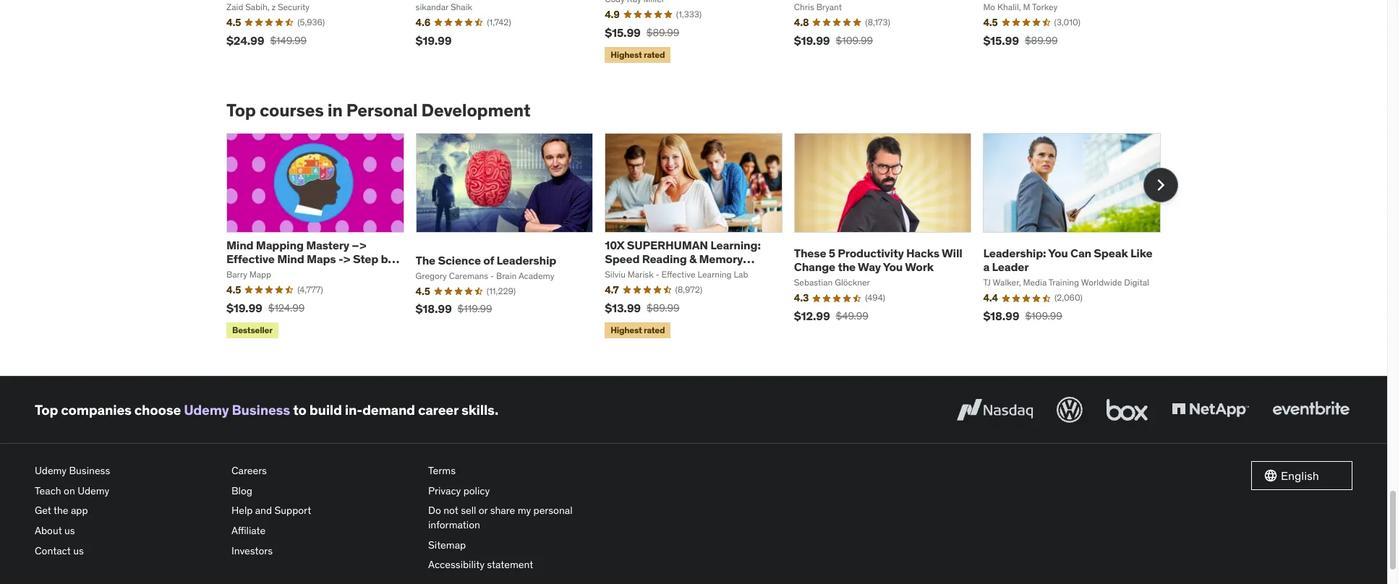 Task type: locate. For each thing, give the bounding box(es) containing it.
like
[[1131, 246, 1153, 260]]

0 horizontal spatial step
[[226, 266, 252, 280]]

help and support link
[[231, 502, 417, 522]]

udemy
[[184, 401, 229, 419], [35, 465, 67, 478], [78, 485, 109, 498]]

superhuman
[[627, 238, 708, 252]]

0 vertical spatial business
[[232, 401, 290, 419]]

the inside udemy business teach on udemy get the app about us contact us
[[54, 504, 68, 518]]

1 horizontal spatial top
[[226, 99, 256, 121]]

statement
[[487, 559, 533, 572]]

us right contact
[[73, 544, 84, 557]]

do not sell or share my personal information button
[[428, 502, 613, 536]]

1 vertical spatial the
[[54, 504, 68, 518]]

memory
[[699, 252, 743, 266]]

business up on
[[69, 465, 110, 478]]

udemy right on
[[78, 485, 109, 498]]

in
[[328, 99, 343, 121]]

1 vertical spatial us
[[73, 544, 84, 557]]

mind mapping mastery –> effective mind maps -> step by step link
[[226, 238, 400, 280]]

1 vertical spatial udemy business link
[[35, 462, 220, 482]]

top
[[226, 99, 256, 121], [35, 401, 58, 419]]

in-
[[345, 401, 362, 419]]

affiliate link
[[231, 522, 417, 542]]

learning:
[[710, 238, 761, 252]]

1 horizontal spatial you
[[1048, 246, 1068, 260]]

blog
[[231, 485, 252, 498]]

blog link
[[231, 482, 417, 502]]

0 vertical spatial top
[[226, 99, 256, 121]]

the science of leadership
[[416, 253, 556, 267]]

mind left mapping
[[226, 238, 254, 252]]

mind
[[226, 238, 254, 252], [277, 252, 304, 266]]

you inside "these 5 productivity hacks will change the way you work"
[[883, 260, 903, 274]]

0 horizontal spatial business
[[69, 465, 110, 478]]

these 5 productivity hacks will change the way you work
[[794, 246, 962, 274]]

leadership
[[497, 253, 556, 267]]

–>
[[352, 238, 367, 252]]

careers blog help and support affiliate investors
[[231, 465, 311, 557]]

0 horizontal spatial you
[[883, 260, 903, 274]]

careers link
[[231, 462, 417, 482]]

0 horizontal spatial the
[[54, 504, 68, 518]]

0 horizontal spatial mind
[[226, 238, 254, 252]]

top left companies
[[35, 401, 58, 419]]

top left the courses
[[226, 99, 256, 121]]

can
[[1071, 246, 1092, 260]]

the
[[416, 253, 436, 267]]

small image
[[1264, 469, 1278, 483]]

1 horizontal spatial the
[[838, 260, 856, 274]]

terms link
[[428, 462, 613, 482]]

speak
[[1094, 246, 1128, 260]]

about us link
[[35, 522, 220, 542]]

the inside "these 5 productivity hacks will change the way you work"
[[838, 260, 856, 274]]

udemy business link up get the app 'link'
[[35, 462, 220, 482]]

0 horizontal spatial top
[[35, 401, 58, 419]]

1 vertical spatial udemy
[[35, 465, 67, 478]]

5
[[829, 246, 835, 260]]

udemy business link up 'careers'
[[184, 401, 290, 419]]

by
[[381, 252, 394, 266]]

udemy right choose
[[184, 401, 229, 419]]

mind left maps
[[277, 252, 304, 266]]

these
[[794, 246, 826, 260]]

udemy business link
[[184, 401, 290, 419], [35, 462, 220, 482]]

you left 'can'
[[1048, 246, 1068, 260]]

information
[[428, 519, 480, 532]]

the right get
[[54, 504, 68, 518]]

box image
[[1103, 394, 1152, 426]]

work
[[905, 260, 934, 274]]

careers
[[231, 465, 267, 478]]

us right the about
[[64, 524, 75, 537]]

leader
[[992, 260, 1029, 274]]

business left to
[[232, 401, 290, 419]]

volkswagen image
[[1054, 394, 1086, 426]]

leadership:
[[983, 246, 1046, 260]]

2 vertical spatial udemy
[[78, 485, 109, 498]]

courses
[[260, 99, 324, 121]]

1 vertical spatial top
[[35, 401, 58, 419]]

of
[[483, 253, 494, 267]]

privacy policy link
[[428, 482, 613, 502]]

1 vertical spatial business
[[69, 465, 110, 478]]

you
[[1048, 246, 1068, 260], [883, 260, 903, 274]]

maps
[[307, 252, 336, 266]]

privacy
[[428, 485, 461, 498]]

and
[[255, 504, 272, 518]]

policy
[[463, 485, 490, 498]]

help
[[231, 504, 253, 518]]

step
[[353, 252, 378, 266], [226, 266, 252, 280]]

hacks
[[906, 246, 940, 260]]

way
[[858, 260, 881, 274]]

career
[[418, 401, 459, 419]]

2 horizontal spatial udemy
[[184, 401, 229, 419]]

0 vertical spatial the
[[838, 260, 856, 274]]

1 horizontal spatial udemy
[[78, 485, 109, 498]]

development
[[421, 99, 530, 121]]

support
[[274, 504, 311, 518]]

1 horizontal spatial mind
[[277, 252, 304, 266]]

udemy up teach
[[35, 465, 67, 478]]

1 horizontal spatial business
[[232, 401, 290, 419]]

speed
[[605, 252, 640, 266]]

you right way
[[883, 260, 903, 274]]

the right 5
[[838, 260, 856, 274]]

us
[[64, 524, 75, 537], [73, 544, 84, 557]]

will
[[942, 246, 962, 260]]

teach
[[35, 485, 61, 498]]

get
[[35, 504, 51, 518]]

build
[[309, 401, 342, 419]]

on
[[64, 485, 75, 498]]



Task type: describe. For each thing, give the bounding box(es) containing it.
top courses in personal development
[[226, 99, 530, 121]]

my
[[518, 504, 531, 518]]

netapp image
[[1169, 394, 1252, 426]]

contact
[[35, 544, 71, 557]]

0 vertical spatial udemy
[[184, 401, 229, 419]]

accessibility
[[428, 559, 485, 572]]

affiliate
[[231, 524, 266, 537]]

the for teach
[[54, 504, 68, 518]]

these 5 productivity hacks will change the way you work link
[[794, 246, 962, 274]]

sitemap link
[[428, 536, 613, 556]]

investors
[[231, 544, 273, 557]]

mapping
[[256, 238, 304, 252]]

10x
[[605, 238, 625, 252]]

demand
[[362, 401, 415, 419]]

eventbrite image
[[1269, 394, 1353, 426]]

investors link
[[231, 542, 417, 561]]

personal
[[346, 99, 418, 121]]

carousel element
[[226, 133, 1178, 342]]

10x superhuman learning: speed reading & memory booster link
[[605, 238, 761, 280]]

get the app link
[[35, 502, 220, 522]]

sell
[[461, 504, 476, 518]]

>
[[343, 252, 351, 266]]

english
[[1281, 469, 1319, 483]]

to
[[293, 401, 306, 419]]

-
[[338, 252, 343, 266]]

1 horizontal spatial step
[[353, 252, 378, 266]]

booster
[[605, 266, 647, 280]]

or
[[479, 504, 488, 518]]

about
[[35, 524, 62, 537]]

leadership: you can speak like a leader link
[[983, 246, 1153, 274]]

0 vertical spatial us
[[64, 524, 75, 537]]

accessibility statement link
[[428, 556, 613, 576]]

science
[[438, 253, 481, 267]]

the for productivity
[[838, 260, 856, 274]]

teach on udemy link
[[35, 482, 220, 502]]

effective
[[226, 252, 275, 266]]

app
[[71, 504, 88, 518]]

choose
[[134, 401, 181, 419]]

not
[[444, 504, 458, 518]]

top for top companies choose udemy business to build in-demand career skills.
[[35, 401, 58, 419]]

0 vertical spatial udemy business link
[[184, 401, 290, 419]]

do
[[428, 504, 441, 518]]

udemy business teach on udemy get the app about us contact us
[[35, 465, 110, 557]]

share
[[490, 504, 515, 518]]

mastery
[[306, 238, 349, 252]]

personal
[[533, 504, 573, 518]]

a
[[983, 260, 990, 274]]

&
[[689, 252, 697, 266]]

sitemap
[[428, 539, 466, 552]]

skills.
[[461, 401, 498, 419]]

change
[[794, 260, 835, 274]]

companies
[[61, 401, 132, 419]]

leadership: you can speak like a leader
[[983, 246, 1153, 274]]

nasdaq image
[[953, 394, 1037, 426]]

top for top courses in personal development
[[226, 99, 256, 121]]

you inside leadership: you can speak like a leader
[[1048, 246, 1068, 260]]

the science of leadership link
[[416, 253, 556, 267]]

top companies choose udemy business to build in-demand career skills.
[[35, 401, 498, 419]]

reading
[[642, 252, 687, 266]]

business inside udemy business teach on udemy get the app about us contact us
[[69, 465, 110, 478]]

terms privacy policy do not sell or share my personal information sitemap accessibility statement
[[428, 465, 573, 572]]

0 horizontal spatial udemy
[[35, 465, 67, 478]]

mind mapping mastery –> effective mind maps -> step by step
[[226, 238, 394, 280]]

next image
[[1149, 174, 1173, 197]]

contact us link
[[35, 542, 220, 561]]

terms
[[428, 465, 456, 478]]

10x superhuman learning: speed reading & memory booster
[[605, 238, 761, 280]]

productivity
[[838, 246, 904, 260]]

english button
[[1251, 462, 1353, 491]]



Task type: vqa. For each thing, say whether or not it's contained in the screenshot.
in at the left of the page
yes



